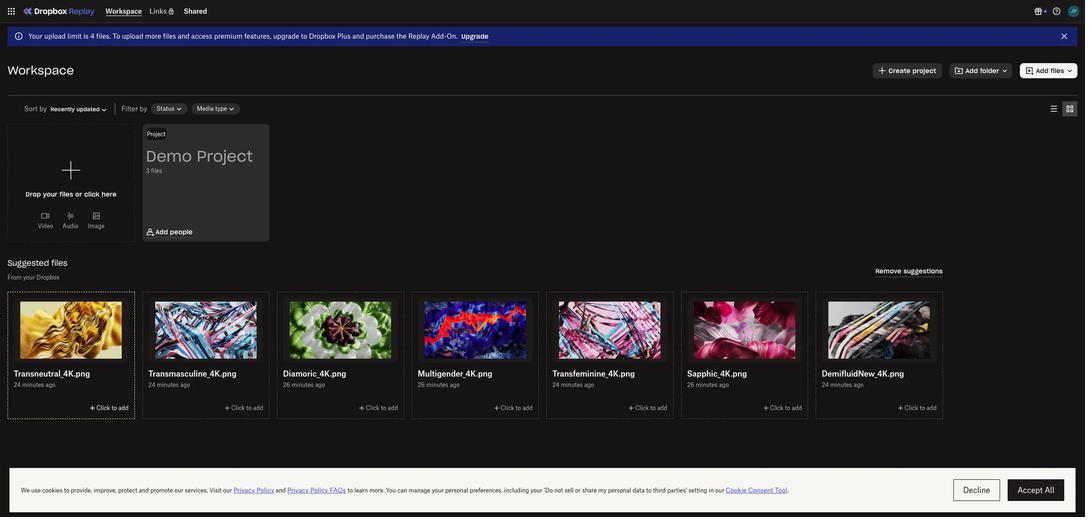 Task type: locate. For each thing, give the bounding box(es) containing it.
3 minutes from the left
[[292, 382, 314, 389]]

what's new in replay? image
[[1033, 6, 1045, 17]]

0 horizontal spatial add
[[156, 228, 168, 236]]

26 inside multigender_4k.png 26 minutes ago
[[418, 382, 425, 389]]

minutes inside diamoric_4k.png 26 minutes ago
[[292, 382, 314, 389]]

1 vertical spatial project
[[197, 147, 253, 166]]

workspace link
[[106, 7, 142, 16], [106, 7, 142, 15]]

ago inside diamoric_4k.png 26 minutes ago
[[315, 382, 325, 389]]

ago down transneutral_4k.png
[[46, 382, 55, 389]]

2 ago from the left
[[180, 382, 190, 389]]

minutes inside demifluidnew_4k.png 24 minutes ago
[[831, 382, 853, 389]]

tab list
[[1047, 101, 1078, 117]]

minutes down the diamoric_4k.png
[[292, 382, 314, 389]]

purchase
[[366, 32, 395, 40]]

6 minutes from the left
[[696, 382, 718, 389]]

2 by from the left
[[140, 105, 147, 113]]

create project
[[889, 67, 937, 75]]

26
[[283, 382, 290, 389], [418, 382, 425, 389], [688, 382, 695, 389]]

files
[[163, 32, 176, 40], [1051, 67, 1065, 75], [151, 168, 162, 175], [60, 190, 73, 199], [51, 259, 68, 268]]

1 horizontal spatial 26
[[418, 382, 425, 389]]

workspace up to
[[106, 7, 142, 15]]

remove suggestions
[[876, 268, 943, 276]]

ago for transfeminine_4k.png
[[585, 382, 595, 389]]

click for demifluidnew_4k.png
[[905, 405, 919, 412]]

minutes down transmasculine_4k.png
[[157, 382, 179, 389]]

and right plus
[[353, 32, 364, 40]]

upgrade
[[462, 33, 489, 41]]

ago down demifluidnew_4k.png on the right bottom of page
[[854, 382, 864, 389]]

add for add people
[[156, 228, 168, 236]]

1 24 from the left
[[14, 382, 21, 389]]

24 down transmasculine_4k.png
[[148, 382, 155, 389]]

4 click to add from the left
[[501, 405, 533, 412]]

filter
[[122, 105, 138, 113]]

minutes down demifluidnew_4k.png on the right bottom of page
[[831, 382, 853, 389]]

24
[[14, 382, 21, 389], [148, 382, 155, 389], [553, 382, 560, 389], [822, 382, 829, 389]]

minutes down 'multigender_4k.png'
[[427, 382, 449, 389]]

add inside dropdown button
[[966, 67, 979, 75]]

6 ago from the left
[[720, 382, 729, 389]]

to
[[301, 32, 307, 40], [112, 405, 117, 412], [246, 405, 252, 412], [381, 405, 387, 412], [516, 405, 521, 412], [651, 405, 656, 412], [786, 405, 791, 412], [920, 405, 926, 412]]

files right more on the top left
[[163, 32, 176, 40]]

dropbox down suggested files
[[37, 274, 59, 281]]

remove suggestions button
[[876, 266, 943, 278]]

2 upload from the left
[[122, 32, 143, 40]]

26 for multigender_4k.png
[[418, 382, 425, 389]]

minutes inside sapphic_4k.png 26 minutes ago
[[696, 382, 718, 389]]

1 horizontal spatial project
[[197, 147, 253, 166]]

1 horizontal spatial your
[[43, 190, 58, 199]]

audio
[[63, 223, 78, 230]]

1 horizontal spatial upload
[[122, 32, 143, 40]]

2 click to add from the left
[[231, 405, 263, 412]]

4 ago from the left
[[450, 382, 460, 389]]

features,
[[245, 32, 272, 40]]

sapphic_4k.png
[[688, 370, 747, 379]]

add
[[119, 405, 129, 412], [253, 405, 263, 412], [388, 405, 398, 412], [523, 405, 533, 412], [658, 405, 668, 412], [792, 405, 803, 412], [927, 405, 937, 412]]

ago inside the transfeminine_4k.png 24 minutes ago
[[585, 382, 595, 389]]

1 horizontal spatial dropbox
[[309, 32, 336, 40]]

alert
[[8, 27, 1078, 46]]

1 click to add from the left
[[97, 405, 129, 412]]

3 ago from the left
[[315, 382, 325, 389]]

tile view image
[[1065, 103, 1076, 115]]

0 horizontal spatial by
[[39, 105, 47, 113]]

minutes
[[22, 382, 44, 389], [157, 382, 179, 389], [292, 382, 314, 389], [427, 382, 449, 389], [561, 382, 583, 389], [696, 382, 718, 389], [831, 382, 853, 389]]

add for multigender_4k.png
[[523, 405, 533, 412]]

1 add from the left
[[119, 405, 129, 412]]

24 inside transneutral_4k.png 24 minutes ago
[[14, 382, 21, 389]]

2 horizontal spatial add
[[1037, 67, 1049, 75]]

add files button
[[1021, 63, 1078, 78]]

1 upload from the left
[[44, 32, 66, 40]]

add left folder
[[966, 67, 979, 75]]

dropbox left plus
[[309, 32, 336, 40]]

by right sort
[[39, 105, 47, 113]]

0 vertical spatial workspace
[[106, 7, 142, 15]]

0 horizontal spatial your
[[23, 274, 35, 281]]

1 horizontal spatial add
[[966, 67, 979, 75]]

add
[[966, 67, 979, 75], [1037, 67, 1049, 75], [156, 228, 168, 236]]

6 add from the left
[[792, 405, 803, 412]]

transfeminine_4k.png 24 minutes ago
[[553, 370, 635, 389]]

7 click to add from the left
[[905, 405, 937, 412]]

7 click from the left
[[905, 405, 919, 412]]

1 vertical spatial workspace
[[8, 63, 74, 78]]

project
[[147, 131, 166, 138], [197, 147, 253, 166]]

minutes down "sapphic_4k.png" on the bottom
[[696, 382, 718, 389]]

minutes inside transneutral_4k.png 24 minutes ago
[[22, 382, 44, 389]]

plus
[[338, 32, 351, 40]]

4 minutes from the left
[[427, 382, 449, 389]]

26 inside sapphic_4k.png 26 minutes ago
[[688, 382, 695, 389]]

26 down "sapphic_4k.png" on the bottom
[[688, 382, 695, 389]]

ago
[[46, 382, 55, 389], [180, 382, 190, 389], [315, 382, 325, 389], [450, 382, 460, 389], [585, 382, 595, 389], [720, 382, 729, 389], [854, 382, 864, 389]]

24 for transfeminine_4k.png
[[553, 382, 560, 389]]

from your dropbox
[[8, 274, 59, 281]]

24 for transmasculine_4k.png
[[148, 382, 155, 389]]

7 add from the left
[[927, 405, 937, 412]]

workspace down 'your'
[[8, 63, 74, 78]]

0 vertical spatial your
[[43, 190, 58, 199]]

26 inside diamoric_4k.png 26 minutes ago
[[283, 382, 290, 389]]

0 horizontal spatial dropbox
[[37, 274, 59, 281]]

2 minutes from the left
[[157, 382, 179, 389]]

2 click from the left
[[231, 405, 245, 412]]

files left or
[[60, 190, 73, 199]]

ago down "sapphic_4k.png" on the bottom
[[720, 382, 729, 389]]

or
[[75, 190, 82, 199]]

add inside popup button
[[1037, 67, 1049, 75]]

your down suggested
[[23, 274, 35, 281]]

alert containing your upload limit is 4 files. to upload more files and access premium features, upgrade to dropbox plus and purchase the replay add-on.
[[8, 27, 1078, 46]]

demifluidnew_4k.png 24 minutes ago
[[822, 370, 905, 389]]

6 click from the left
[[770, 405, 784, 412]]

transneutral_4k.png 24 minutes ago
[[14, 370, 90, 389]]

3 click from the left
[[366, 405, 380, 412]]

remove
[[876, 268, 902, 276]]

media type button
[[191, 103, 240, 115]]

add for demifluidnew_4k.png
[[927, 405, 937, 412]]

1 minutes from the left
[[22, 382, 44, 389]]

minutes down "transfeminine_4k.png"
[[561, 382, 583, 389]]

minutes down transneutral_4k.png
[[22, 382, 44, 389]]

dropbox
[[309, 32, 336, 40], [37, 274, 59, 281]]

your inside dropdown button
[[43, 190, 58, 199]]

and
[[178, 32, 190, 40], [353, 32, 364, 40]]

filter by
[[122, 105, 147, 113]]

5 add from the left
[[658, 405, 668, 412]]

dropbox inside your upload limit is 4 files. to upload more files and access premium features, upgrade to dropbox plus and purchase the replay add-on. upgrade
[[309, 32, 336, 40]]

add people
[[156, 228, 193, 236]]

jp button
[[1067, 4, 1082, 19]]

2 26 from the left
[[418, 382, 425, 389]]

3
[[146, 168, 150, 175]]

minutes inside multigender_4k.png 26 minutes ago
[[427, 382, 449, 389]]

list view image
[[1049, 103, 1060, 115]]

24 down "transfeminine_4k.png"
[[553, 382, 560, 389]]

and left access
[[178, 32, 190, 40]]

1 horizontal spatial by
[[140, 105, 147, 113]]

people
[[170, 228, 193, 236]]

1 and from the left
[[178, 32, 190, 40]]

create project button
[[873, 63, 943, 78]]

24 inside the transfeminine_4k.png 24 minutes ago
[[553, 382, 560, 389]]

transmasculine_4k.png
[[148, 370, 237, 379]]

3 click to add from the left
[[366, 405, 398, 412]]

5 click to add from the left
[[636, 405, 668, 412]]

files up the "list view" icon
[[1051, 67, 1065, 75]]

24 down transneutral_4k.png
[[14, 382, 21, 389]]

here
[[102, 190, 117, 199]]

ago down the diamoric_4k.png
[[315, 382, 325, 389]]

26 down the diamoric_4k.png
[[283, 382, 290, 389]]

upload right to
[[122, 32, 143, 40]]

ago inside multigender_4k.png 26 minutes ago
[[450, 382, 460, 389]]

click
[[97, 405, 110, 412], [231, 405, 245, 412], [366, 405, 380, 412], [501, 405, 514, 412], [636, 405, 649, 412], [770, 405, 784, 412], [905, 405, 919, 412]]

add for add folder
[[966, 67, 979, 75]]

26 down 'multigender_4k.png'
[[418, 382, 425, 389]]

multigender_4k.png
[[418, 370, 493, 379]]

more
[[145, 32, 161, 40]]

4 add from the left
[[523, 405, 533, 412]]

1 vertical spatial your
[[23, 274, 35, 281]]

demo project 3 files
[[146, 147, 253, 175]]

upload left the limit
[[44, 32, 66, 40]]

3 26 from the left
[[688, 382, 695, 389]]

by
[[39, 105, 47, 113], [140, 105, 147, 113]]

ago inside transmasculine_4k.png 24 minutes ago
[[180, 382, 190, 389]]

0 horizontal spatial project
[[147, 131, 166, 138]]

your right drop
[[43, 190, 58, 199]]

add up the "list view" icon
[[1037, 67, 1049, 75]]

4 click from the left
[[501, 405, 514, 412]]

1 horizontal spatial workspace
[[106, 7, 142, 15]]

1 26 from the left
[[283, 382, 290, 389]]

7 ago from the left
[[854, 382, 864, 389]]

ago down transmasculine_4k.png
[[180, 382, 190, 389]]

by for filter by
[[140, 105, 147, 113]]

1 horizontal spatial and
[[353, 32, 364, 40]]

click
[[84, 190, 100, 199]]

add inside button
[[156, 228, 168, 236]]

minutes for sapphic_4k.png
[[696, 382, 718, 389]]

shared link
[[184, 7, 207, 16], [184, 7, 207, 15]]

status button
[[151, 103, 188, 115]]

media type
[[197, 105, 227, 112]]

ago inside transneutral_4k.png 24 minutes ago
[[46, 382, 55, 389]]

1 vertical spatial dropbox
[[37, 274, 59, 281]]

files inside the demo project 3 files
[[151, 168, 162, 175]]

workspace
[[106, 7, 142, 15], [8, 63, 74, 78]]

add for transmasculine_4k.png
[[253, 405, 263, 412]]

transmasculine_4k.png 24 minutes ago
[[148, 370, 237, 389]]

to for transfeminine_4k.png
[[651, 405, 656, 412]]

1 click from the left
[[97, 405, 110, 412]]

minutes inside transmasculine_4k.png 24 minutes ago
[[157, 382, 179, 389]]

updated
[[77, 106, 100, 113]]

0 horizontal spatial upload
[[44, 32, 66, 40]]

1 by from the left
[[39, 105, 47, 113]]

2 24 from the left
[[148, 382, 155, 389]]

7 minutes from the left
[[831, 382, 853, 389]]

minutes inside the transfeminine_4k.png 24 minutes ago
[[561, 382, 583, 389]]

upgrade
[[273, 32, 299, 40]]

your
[[43, 190, 58, 199], [23, 274, 35, 281]]

ago inside demifluidnew_4k.png 24 minutes ago
[[854, 382, 864, 389]]

5 ago from the left
[[585, 382, 595, 389]]

ago down 'multigender_4k.png'
[[450, 382, 460, 389]]

2 horizontal spatial 26
[[688, 382, 695, 389]]

click for transmasculine_4k.png
[[231, 405, 245, 412]]

add left people
[[156, 228, 168, 236]]

3 24 from the left
[[553, 382, 560, 389]]

files.
[[96, 32, 111, 40]]

0 horizontal spatial and
[[178, 32, 190, 40]]

click to add
[[97, 405, 129, 412], [231, 405, 263, 412], [366, 405, 398, 412], [501, 405, 533, 412], [636, 405, 668, 412], [770, 405, 803, 412], [905, 405, 937, 412]]

click to add for sapphic_4k.png
[[770, 405, 803, 412]]

2 add from the left
[[253, 405, 263, 412]]

5 minutes from the left
[[561, 382, 583, 389]]

24 inside demifluidnew_4k.png 24 minutes ago
[[822, 382, 829, 389]]

to for diamoric_4k.png
[[381, 405, 387, 412]]

1 ago from the left
[[46, 382, 55, 389]]

project inside the demo project 3 files
[[197, 147, 253, 166]]

ago down "transfeminine_4k.png"
[[585, 382, 595, 389]]

24 down demifluidnew_4k.png on the right bottom of page
[[822, 382, 829, 389]]

minutes for transfeminine_4k.png
[[561, 382, 583, 389]]

ago inside sapphic_4k.png 26 minutes ago
[[720, 382, 729, 389]]

minutes for diamoric_4k.png
[[292, 382, 314, 389]]

suggestions
[[904, 268, 943, 276]]

media
[[197, 105, 214, 112]]

add folder button
[[950, 63, 1013, 78]]

6 click to add from the left
[[770, 405, 803, 412]]

0 horizontal spatial 26
[[283, 382, 290, 389]]

click to add for transneutral_4k.png
[[97, 405, 129, 412]]

0 vertical spatial dropbox
[[309, 32, 336, 40]]

upload
[[44, 32, 66, 40], [122, 32, 143, 40]]

3 add from the left
[[388, 405, 398, 412]]

5 click from the left
[[636, 405, 649, 412]]

files right 3
[[151, 168, 162, 175]]

by right filter
[[140, 105, 147, 113]]

4 24 from the left
[[822, 382, 829, 389]]

24 inside transmasculine_4k.png 24 minutes ago
[[148, 382, 155, 389]]



Task type: describe. For each thing, give the bounding box(es) containing it.
from
[[8, 274, 22, 281]]

limit
[[67, 32, 82, 40]]

multigender_4k.png 26 minutes ago
[[418, 370, 493, 389]]

click to add for transfeminine_4k.png
[[636, 405, 668, 412]]

to
[[113, 32, 120, 40]]

jp
[[1072, 8, 1077, 14]]

click for multigender_4k.png
[[501, 405, 514, 412]]

click for sapphic_4k.png
[[770, 405, 784, 412]]

recently
[[51, 106, 75, 113]]

ago for sapphic_4k.png
[[720, 382, 729, 389]]

diamoric_4k.png
[[283, 370, 346, 379]]

ago for diamoric_4k.png
[[315, 382, 325, 389]]

files up from your dropbox
[[51, 259, 68, 268]]

your for drop
[[43, 190, 58, 199]]

your for from
[[23, 274, 35, 281]]

minutes for multigender_4k.png
[[427, 382, 449, 389]]

2 and from the left
[[353, 32, 364, 40]]

suggested files
[[8, 259, 68, 268]]

click to add for demifluidnew_4k.png
[[905, 405, 937, 412]]

click for diamoric_4k.png
[[366, 405, 380, 412]]

links
[[149, 7, 167, 15]]

access
[[191, 32, 212, 40]]

transneutral_4k.png
[[14, 370, 90, 379]]

to inside your upload limit is 4 files. to upload more files and access premium features, upgrade to dropbox plus and purchase the replay add-on. upgrade
[[301, 32, 307, 40]]

your upload limit is 4 files. to upload more files and access premium features, upgrade to dropbox plus and purchase the replay add-on. upgrade
[[28, 32, 489, 41]]

click to add for multigender_4k.png
[[501, 405, 533, 412]]

project
[[913, 67, 937, 75]]

premium
[[214, 32, 243, 40]]

26 for diamoric_4k.png
[[283, 382, 290, 389]]

0 vertical spatial project
[[147, 131, 166, 138]]

minutes for transmasculine_4k.png
[[157, 382, 179, 389]]

26 for sapphic_4k.png
[[688, 382, 695, 389]]

click to add for diamoric_4k.png
[[366, 405, 398, 412]]

minutes for transneutral_4k.png
[[22, 382, 44, 389]]

files inside your upload limit is 4 files. to upload more files and access premium features, upgrade to dropbox plus and purchase the replay add-on. upgrade
[[163, 32, 176, 40]]

image
[[88, 223, 105, 230]]

add for add files
[[1037, 67, 1049, 75]]

recently updated
[[51, 106, 100, 113]]

video
[[38, 223, 53, 230]]

to for demifluidnew_4k.png
[[920, 405, 926, 412]]

4
[[90, 32, 95, 40]]

by for sort by
[[39, 105, 47, 113]]

your
[[28, 32, 43, 40]]

folder
[[981, 67, 1000, 75]]

on.
[[447, 32, 458, 40]]

0 horizontal spatial workspace
[[8, 63, 74, 78]]

add for sapphic_4k.png
[[792, 405, 803, 412]]

to for sapphic_4k.png
[[786, 405, 791, 412]]

sapphic_4k.png 26 minutes ago
[[688, 370, 747, 389]]

add for transfeminine_4k.png
[[658, 405, 668, 412]]

click for transneutral_4k.png
[[97, 405, 110, 412]]

sort by
[[24, 105, 47, 113]]

click to add for transmasculine_4k.png
[[231, 405, 263, 412]]

click for transfeminine_4k.png
[[636, 405, 649, 412]]

suggested
[[8, 259, 49, 268]]

files inside popup button
[[1051, 67, 1065, 75]]

24 for transneutral_4k.png
[[14, 382, 21, 389]]

add folder
[[966, 67, 1000, 75]]

demifluidnew_4k.png
[[822, 370, 905, 379]]

transfeminine_4k.png
[[553, 370, 635, 379]]

replay logo - go to homepage image
[[19, 4, 98, 19]]

diamoric_4k.png 26 minutes ago
[[283, 370, 346, 389]]

add-
[[431, 32, 447, 40]]

status
[[157, 105, 174, 112]]

minutes for demifluidnew_4k.png
[[831, 382, 853, 389]]

shared
[[184, 7, 207, 15]]

ago for transneutral_4k.png
[[46, 382, 55, 389]]

upgrade button
[[462, 31, 489, 42]]

add for transneutral_4k.png
[[119, 405, 129, 412]]

ago for transmasculine_4k.png
[[180, 382, 190, 389]]

recently updated button
[[51, 106, 108, 114]]

drop your files or click here
[[26, 190, 117, 199]]

add for diamoric_4k.png
[[388, 405, 398, 412]]

to for transneutral_4k.png
[[112, 405, 117, 412]]

drop
[[26, 190, 41, 199]]

is
[[83, 32, 89, 40]]

the
[[397, 32, 407, 40]]

to for transmasculine_4k.png
[[246, 405, 252, 412]]

type
[[215, 105, 227, 112]]

add files
[[1037, 67, 1065, 75]]

ago for demifluidnew_4k.png
[[854, 382, 864, 389]]

files inside dropdown button
[[60, 190, 73, 199]]

create
[[889, 67, 911, 75]]

add people button
[[144, 227, 193, 238]]

demo
[[146, 147, 192, 166]]

to for multigender_4k.png
[[516, 405, 521, 412]]

drop your files or click here button
[[26, 189, 117, 200]]

sort
[[24, 105, 38, 113]]

ago for multigender_4k.png
[[450, 382, 460, 389]]

24 for demifluidnew_4k.png
[[822, 382, 829, 389]]

replay
[[409, 32, 430, 40]]



Task type: vqa. For each thing, say whether or not it's contained in the screenshot.
the bottommost now
no



